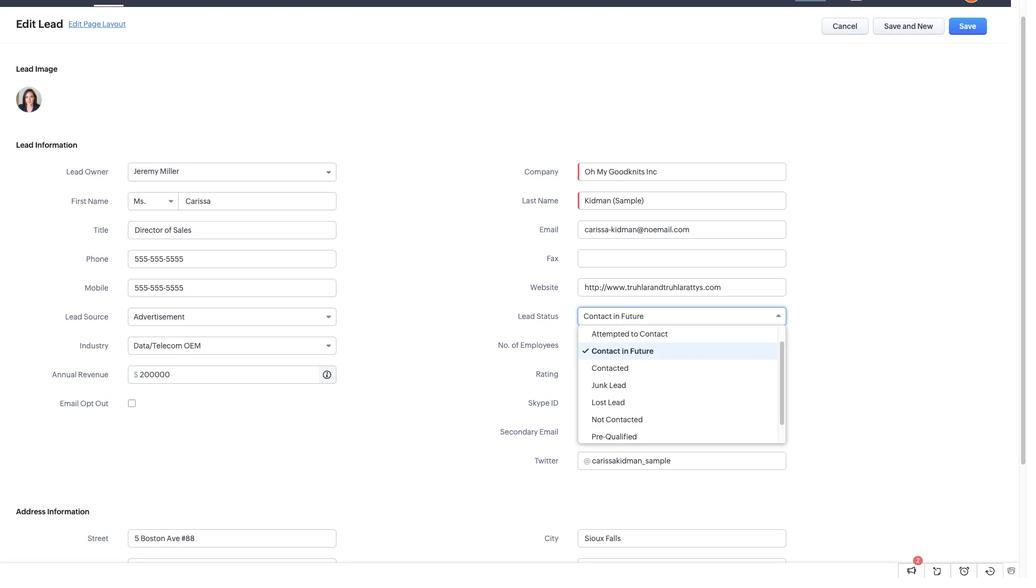 Task type: describe. For each thing, give the bounding box(es) containing it.
website
[[531, 283, 559, 292]]

phone
[[86, 255, 109, 263]]

attempted to contact option
[[579, 325, 778, 343]]

setup element
[[936, 0, 957, 7]]

fax
[[547, 254, 559, 263]]

not contacted
[[592, 415, 643, 424]]

in inside option
[[622, 347, 629, 355]]

junk
[[592, 381, 608, 390]]

junk lead option
[[579, 377, 778, 394]]

to
[[631, 330, 639, 338]]

layout
[[102, 20, 126, 28]]

edit page layout link
[[69, 20, 126, 28]]

search element
[[870, 0, 892, 7]]

save for save
[[960, 22, 977, 31]]

attempted
[[592, 330, 630, 338]]

Ms. field
[[128, 193, 179, 210]]

city
[[545, 534, 559, 543]]

Advertisement field
[[128, 308, 337, 326]]

lead left owner
[[66, 168, 83, 176]]

marketplace element
[[914, 0, 936, 7]]

contact inside contact in future option
[[592, 347, 621, 355]]

contact inside contact in future field
[[584, 312, 612, 321]]

contact in future inside option
[[592, 347, 654, 355]]

0 horizontal spatial edit
[[16, 18, 36, 30]]

id
[[551, 399, 559, 407]]

contact in future inside field
[[584, 312, 644, 321]]

annual revenue
[[52, 370, 109, 379]]

rating
[[536, 370, 559, 378]]

owner
[[85, 168, 109, 176]]

no. of employees
[[498, 341, 559, 350]]

pre-
[[592, 432, 606, 441]]

skype id
[[528, 399, 559, 407]]

street
[[88, 534, 109, 543]]

save and new
[[885, 22, 934, 31]]

lead information
[[16, 141, 77, 149]]

new
[[918, 22, 934, 31]]

contact inside attempted to contact option
[[640, 330, 668, 338]]

lost lead
[[592, 398, 625, 407]]

status
[[537, 312, 559, 321]]

data/telecom oem
[[134, 341, 201, 350]]

contacted option
[[579, 360, 778, 377]]

attempted to contact
[[592, 330, 668, 338]]

email for email opt out
[[60, 399, 79, 408]]

address
[[16, 507, 46, 516]]

address information
[[16, 507, 89, 516]]

1 vertical spatial contacted
[[606, 415, 643, 424]]

annual
[[52, 370, 77, 379]]

of
[[512, 341, 519, 350]]

last
[[522, 196, 537, 205]]

name for last name
[[538, 196, 559, 205]]

employees
[[521, 341, 559, 350]]

lost
[[592, 398, 607, 407]]

skype
[[528, 399, 550, 407]]

no.
[[498, 341, 510, 350]]

revenue
[[78, 370, 109, 379]]

company
[[525, 168, 559, 176]]

2 vertical spatial email
[[540, 428, 559, 436]]

ms.
[[134, 197, 146, 206]]

save button
[[949, 18, 987, 35]]

mobile
[[85, 284, 109, 292]]

future inside contact in future field
[[622, 312, 644, 321]]

out
[[95, 399, 109, 408]]

image image
[[16, 87, 42, 112]]

image
[[35, 65, 58, 73]]

profile image
[[957, 0, 987, 7]]

0 vertical spatial contacted
[[592, 364, 629, 373]]

page
[[83, 20, 101, 28]]

$
[[134, 370, 138, 379]]

jeremy miller
[[134, 167, 179, 176]]

contact in future option
[[579, 343, 778, 360]]

source
[[84, 313, 109, 321]]

oem
[[184, 341, 201, 350]]

information for address information
[[47, 507, 89, 516]]

edit lead edit page layout
[[16, 18, 126, 30]]

lead inside option
[[610, 381, 627, 390]]



Task type: vqa. For each thing, say whether or not it's contained in the screenshot.
Contact in Future to the bottom
yes



Task type: locate. For each thing, give the bounding box(es) containing it.
advertisement
[[134, 313, 185, 321]]

1 vertical spatial contact
[[640, 330, 668, 338]]

0 vertical spatial contact
[[584, 312, 612, 321]]

in inside field
[[614, 312, 620, 321]]

1 save from the left
[[885, 22, 902, 31]]

0 horizontal spatial name
[[88, 197, 109, 206]]

future inside contact in future option
[[631, 347, 654, 355]]

and
[[903, 22, 916, 31]]

contact in future
[[584, 312, 644, 321], [592, 347, 654, 355]]

1 horizontal spatial save
[[960, 22, 977, 31]]

email left opt on the left bottom
[[60, 399, 79, 408]]

email opt out
[[60, 399, 109, 408]]

edit left page
[[69, 20, 82, 28]]

lead image
[[16, 65, 58, 73]]

secondary email
[[500, 428, 559, 436]]

lead down image at the left of page
[[16, 141, 34, 149]]

in down attempted to contact
[[622, 347, 629, 355]]

contact in future up attempted
[[584, 312, 644, 321]]

save and new button
[[874, 18, 945, 35]]

list box containing attempted to contact
[[579, 325, 786, 445]]

1 vertical spatial in
[[622, 347, 629, 355]]

save down profile image at the top right of page
[[960, 22, 977, 31]]

name right first
[[88, 197, 109, 206]]

information for lead information
[[35, 141, 77, 149]]

email up twitter
[[540, 428, 559, 436]]

information
[[35, 141, 77, 149], [47, 507, 89, 516]]

title
[[94, 226, 109, 234]]

lead inside option
[[608, 398, 625, 407]]

information right address
[[47, 507, 89, 516]]

qualified
[[606, 432, 637, 441]]

future down to
[[631, 347, 654, 355]]

lead right junk
[[610, 381, 627, 390]]

None text field
[[578, 221, 787, 239], [128, 221, 337, 239], [578, 249, 787, 268], [128, 279, 337, 297], [578, 336, 787, 354], [140, 366, 336, 383], [578, 394, 787, 412], [578, 423, 787, 441], [128, 529, 337, 548], [578, 529, 787, 548], [578, 558, 787, 576], [578, 221, 787, 239], [128, 221, 337, 239], [578, 249, 787, 268], [128, 279, 337, 297], [578, 336, 787, 354], [140, 366, 336, 383], [578, 394, 787, 412], [578, 423, 787, 441], [128, 529, 337, 548], [578, 529, 787, 548], [578, 558, 787, 576]]

1 vertical spatial contact in future
[[592, 347, 654, 355]]

jeremy
[[134, 167, 159, 176]]

lead left source
[[65, 313, 82, 321]]

None field
[[579, 163, 786, 180]]

industry
[[80, 341, 109, 350]]

0 vertical spatial in
[[614, 312, 620, 321]]

2 vertical spatial contact
[[592, 347, 621, 355]]

information up lead owner
[[35, 141, 77, 149]]

cancel button
[[822, 18, 869, 35]]

lead owner
[[66, 168, 109, 176]]

lead left image
[[16, 65, 34, 73]]

1 vertical spatial information
[[47, 507, 89, 516]]

@
[[584, 457, 591, 465]]

junk lead
[[592, 381, 627, 390]]

1 horizontal spatial edit
[[69, 20, 82, 28]]

2 save from the left
[[960, 22, 977, 31]]

last name
[[522, 196, 559, 205]]

email up fax
[[540, 225, 559, 234]]

0 vertical spatial contact in future
[[584, 312, 644, 321]]

data/telecom
[[134, 341, 182, 350]]

edit inside edit lead edit page layout
[[69, 20, 82, 28]]

first name
[[71, 197, 109, 206]]

contact
[[584, 312, 612, 321], [640, 330, 668, 338], [592, 347, 621, 355]]

Data/Telecom OEM field
[[128, 337, 337, 355]]

lead left page
[[38, 18, 63, 30]]

None text field
[[579, 163, 786, 180], [578, 192, 787, 210], [179, 193, 336, 210], [128, 250, 337, 268], [578, 278, 787, 297], [592, 452, 786, 469], [128, 558, 337, 576], [579, 163, 786, 180], [578, 192, 787, 210], [179, 193, 336, 210], [128, 250, 337, 268], [578, 278, 787, 297], [592, 452, 786, 469], [128, 558, 337, 576]]

Contact in Future field
[[578, 307, 787, 325]]

contacted
[[592, 364, 629, 373], [606, 415, 643, 424]]

email for email
[[540, 225, 559, 234]]

1 horizontal spatial name
[[538, 196, 559, 205]]

edit up lead image
[[16, 18, 36, 30]]

name right last
[[538, 196, 559, 205]]

contacted up the junk lead on the right of the page
[[592, 364, 629, 373]]

contact up attempted
[[584, 312, 612, 321]]

in
[[614, 312, 620, 321], [622, 347, 629, 355]]

save for save and new
[[885, 22, 902, 31]]

2
[[917, 557, 920, 564]]

email
[[540, 225, 559, 234], [60, 399, 79, 408], [540, 428, 559, 436]]

future
[[622, 312, 644, 321], [631, 347, 654, 355]]

1 vertical spatial email
[[60, 399, 79, 408]]

lost lead option
[[579, 394, 778, 411]]

edit
[[16, 18, 36, 30], [69, 20, 82, 28]]

future up to
[[622, 312, 644, 321]]

name for first name
[[88, 197, 109, 206]]

name
[[538, 196, 559, 205], [88, 197, 109, 206]]

contacted up qualified
[[606, 415, 643, 424]]

0 horizontal spatial save
[[885, 22, 902, 31]]

not
[[592, 415, 605, 424]]

contact right to
[[640, 330, 668, 338]]

pre-qualified option
[[579, 428, 778, 445]]

first
[[71, 197, 86, 206]]

lead
[[38, 18, 63, 30], [16, 65, 34, 73], [16, 141, 34, 149], [66, 168, 83, 176], [518, 312, 535, 321], [65, 313, 82, 321], [610, 381, 627, 390], [608, 398, 625, 407]]

0 vertical spatial future
[[622, 312, 644, 321]]

0 horizontal spatial in
[[614, 312, 620, 321]]

in up attempted
[[614, 312, 620, 321]]

create menu element
[[844, 0, 870, 7]]

lead left status
[[518, 312, 535, 321]]

1 vertical spatial future
[[631, 347, 654, 355]]

0 vertical spatial email
[[540, 225, 559, 234]]

not contacted option
[[579, 411, 778, 428]]

miller
[[160, 167, 179, 176]]

contact in future down attempted to contact
[[592, 347, 654, 355]]

pre-qualified
[[592, 432, 637, 441]]

opt
[[80, 399, 94, 408]]

list box
[[579, 325, 786, 445]]

lead source
[[65, 313, 109, 321]]

cancel
[[833, 22, 858, 31]]

contact down attempted
[[592, 347, 621, 355]]

twitter
[[535, 457, 559, 465]]

secondary
[[500, 428, 538, 436]]

lead status
[[518, 312, 559, 321]]

1 horizontal spatial in
[[622, 347, 629, 355]]

lead up not contacted
[[608, 398, 625, 407]]

0 vertical spatial information
[[35, 141, 77, 149]]

save left and
[[885, 22, 902, 31]]

save
[[885, 22, 902, 31], [960, 22, 977, 31]]



